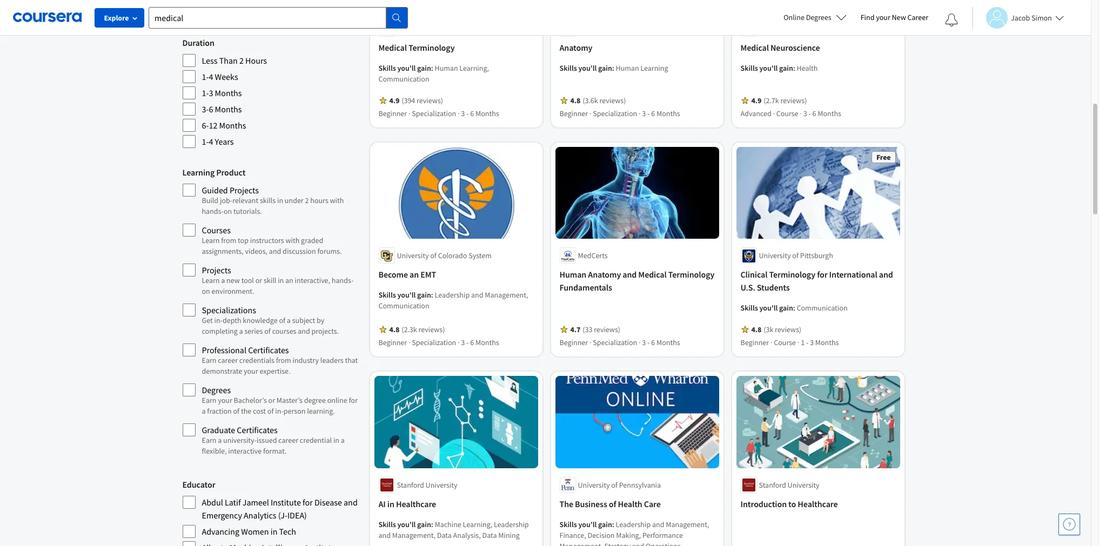 Task type: vqa. For each thing, say whether or not it's contained in the screenshot.


Task type: locate. For each thing, give the bounding box(es) containing it.
beginner · specialization · 3 - 6 months down 4.7 (33 reviews)
[[560, 338, 680, 348]]

career inside earn a university-issued career credential in a flexible, interactive format.
[[278, 436, 298, 445]]

0 horizontal spatial learning
[[182, 167, 215, 178]]

beginner for anatomy
[[560, 109, 588, 118]]

learning, up the analysis,
[[463, 520, 492, 530]]

in inside earn a university-issued career credential in a flexible, interactive format.
[[333, 436, 339, 445]]

university of pennsylvania
[[578, 480, 661, 490]]

management, down 'ai in healthcare'
[[392, 531, 436, 540]]

1 horizontal spatial hands-
[[332, 276, 354, 285]]

advancing women in tech
[[202, 526, 296, 537]]

discussion
[[283, 246, 316, 256]]

latif
[[225, 497, 241, 508]]

4.8 for clinical terminology for international and u.s. students
[[752, 325, 762, 335]]

your for new
[[876, 12, 891, 22]]

you'll down 'medical neuroscience'
[[760, 63, 778, 73]]

1 horizontal spatial 4.8
[[570, 96, 581, 105]]

or inside earn your bachelor's or master's degree online for a fraction of the cost of in-person learning.
[[268, 396, 275, 405]]

stanford university up introduction to healthcare
[[759, 480, 820, 490]]

6
[[209, 104, 213, 115], [470, 109, 474, 118], [651, 109, 655, 118], [813, 109, 816, 118], [470, 338, 474, 348], [651, 338, 655, 348]]

2 earn from the top
[[202, 396, 216, 405]]

beginner · specialization · 3 - 6 months for become an emt
[[379, 338, 499, 348]]

2 vertical spatial for
[[303, 497, 313, 508]]

in right skills
[[277, 196, 283, 205]]

2 horizontal spatial terminology
[[769, 269, 816, 280]]

or left master's
[[268, 396, 275, 405]]

human down anatomy link
[[616, 63, 639, 73]]

1 vertical spatial projects
[[202, 265, 231, 276]]

rice
[[397, 24, 410, 33]]

3-6 months
[[202, 104, 242, 115]]

earn inside earn career credentials from industry leaders that demonstrate your expertise.
[[202, 356, 216, 365]]

your right "find"
[[876, 12, 891, 22]]

leadership inside machine learning, leadership and management, data analysis, data mining
[[494, 520, 529, 530]]

0 horizontal spatial healthcare
[[396, 499, 436, 510]]

your inside earn career credentials from industry leaders that demonstrate your expertise.
[[244, 366, 258, 376]]

earn for professional certificates
[[202, 356, 216, 365]]

·
[[409, 109, 410, 118], [458, 109, 460, 118], [590, 109, 592, 118], [639, 109, 641, 118], [773, 109, 775, 118], [800, 109, 802, 118], [409, 338, 410, 348], [458, 338, 460, 348], [590, 338, 592, 348], [639, 338, 641, 348], [771, 338, 773, 348], [798, 338, 800, 348]]

skills down medical terminology
[[379, 63, 396, 73]]

2 data from the left
[[482, 531, 497, 540]]

0 vertical spatial management,
[[485, 290, 528, 300]]

earn inside earn your bachelor's or master's degree online for a fraction of the cost of in-person learning.
[[202, 396, 216, 405]]

specialization down 4.9 (394 reviews)
[[412, 109, 456, 118]]

0 horizontal spatial hands-
[[202, 206, 224, 216]]

of up courses
[[279, 316, 285, 325]]

course
[[777, 109, 799, 118], [774, 338, 796, 348]]

graduate
[[202, 425, 235, 436]]

0 vertical spatial in-
[[214, 316, 223, 325]]

with up discussion
[[286, 236, 300, 245]]

learning, inside machine learning, leadership and management, data analysis, data mining
[[463, 520, 492, 530]]

knowledge
[[243, 316, 278, 325]]

3 1- from the top
[[202, 136, 209, 147]]

data down machine
[[437, 531, 452, 540]]

learning
[[641, 63, 668, 73], [182, 167, 215, 178]]

1 vertical spatial learning
[[182, 167, 215, 178]]

projects up tutorials. on the left
[[230, 185, 259, 196]]

1 horizontal spatial human
[[560, 269, 587, 280]]

online degrees button
[[775, 5, 855, 29]]

gain down medical terminology
[[417, 63, 431, 73]]

1 vertical spatial on
[[202, 286, 210, 296]]

in right skill
[[278, 276, 284, 285]]

1 horizontal spatial degrees
[[806, 12, 832, 22]]

under
[[285, 196, 304, 205]]

skills you'll gain : down "become an emt"
[[379, 290, 435, 300]]

learning, inside human learning, communication
[[460, 63, 489, 73]]

hands- inside the learn a new tool or skill in an interactive, hands- on environment.
[[332, 276, 354, 285]]

help center image
[[1063, 518, 1076, 531]]

terminology for clinical terminology for international and u.s. students
[[769, 269, 816, 280]]

specialization for become an emt
[[412, 338, 456, 348]]

you'll up the (3.6k at right top
[[579, 63, 597, 73]]

0 horizontal spatial career
[[218, 356, 238, 365]]

neuroscience
[[771, 42, 820, 53]]

your inside earn your bachelor's or master's degree online for a fraction of the cost of in-person learning.
[[218, 396, 232, 405]]

0 horizontal spatial 2
[[239, 55, 244, 66]]

earn inside earn a university-issued career credential in a flexible, interactive format.
[[202, 436, 216, 445]]

1 horizontal spatial stanford university
[[759, 480, 820, 490]]

4.9
[[389, 96, 400, 105], [752, 96, 762, 105]]

0 vertical spatial leadership
[[435, 290, 470, 300]]

learn inside the learn a new tool or skill in an interactive, hands- on environment.
[[202, 276, 220, 285]]

4.9 for terminology
[[389, 96, 400, 105]]

hands- inside build job-relevant skills in under 2 hours with hands-on tutorials.
[[202, 206, 224, 216]]

0 horizontal spatial human
[[435, 63, 458, 73]]

0 vertical spatial your
[[876, 12, 891, 22]]

months for 4.8 (2.3k reviews)
[[476, 338, 499, 348]]

2 horizontal spatial your
[[876, 12, 891, 22]]

stanford
[[397, 480, 424, 490], [759, 480, 786, 490]]

1 vertical spatial learning,
[[463, 520, 492, 530]]

2 4.9 from the left
[[752, 96, 762, 105]]

management, inside machine learning, leadership and management, data analysis, data mining
[[392, 531, 436, 540]]

3 for 4.8 (3.6k reviews)
[[642, 109, 646, 118]]

you'll down medical terminology
[[398, 63, 416, 73]]

your down credentials
[[244, 366, 258, 376]]

2 stanford university from the left
[[759, 480, 820, 490]]

None search field
[[149, 7, 408, 28]]

of left colorado
[[430, 251, 437, 261]]

medical terminology
[[379, 42, 455, 53]]

analysis,
[[453, 531, 481, 540]]

beginner · specialization · 3 - 6 months down 4.9 (394 reviews)
[[379, 109, 499, 118]]

1 vertical spatial hands-
[[332, 276, 354, 285]]

healthcare for introduction to healthcare
[[798, 499, 838, 510]]

1 horizontal spatial 2
[[305, 196, 309, 205]]

0 vertical spatial earn
[[202, 356, 216, 365]]

terminology inside clinical terminology for international and u.s. students
[[769, 269, 816, 280]]

- for anatomy
[[648, 109, 650, 118]]

skills down "u.s."
[[741, 303, 758, 313]]

your for bachelor's
[[218, 396, 232, 405]]

an right skill
[[285, 276, 293, 285]]

2 inside build job-relevant skills in under 2 hours with hands-on tutorials.
[[305, 196, 309, 205]]

of right cost
[[267, 406, 274, 416]]

1 healthcare from the left
[[396, 499, 436, 510]]

months for 4.8 (3.6k reviews)
[[657, 109, 680, 118]]

leadership inside leadership and management, communication
[[435, 290, 470, 300]]

0 vertical spatial learning
[[641, 63, 668, 73]]

0 vertical spatial learn
[[202, 236, 220, 245]]

0 vertical spatial learning,
[[460, 63, 489, 73]]

gain
[[417, 63, 431, 73], [598, 63, 612, 73], [779, 63, 793, 73], [417, 290, 431, 300], [779, 303, 793, 313], [417, 520, 431, 530], [598, 520, 612, 530]]

healthcare right to
[[798, 499, 838, 510]]

0 vertical spatial certificates
[[248, 345, 289, 356]]

1 4.9 from the left
[[389, 96, 400, 105]]

skills you'll gain : communication
[[741, 303, 848, 313]]

2 1- from the top
[[202, 88, 209, 98]]

0 vertical spatial anatomy
[[560, 42, 593, 53]]

3 for 4.9 (394 reviews)
[[461, 109, 465, 118]]

: down emt
[[431, 290, 433, 300]]

1 vertical spatial earn
[[202, 396, 216, 405]]

1 stanford from the left
[[397, 480, 424, 490]]

specialization for medical terminology
[[412, 109, 456, 118]]

0 horizontal spatial medical
[[379, 42, 407, 53]]

learning product group
[[182, 166, 359, 461]]

0 horizontal spatial management,
[[392, 531, 436, 540]]

4.7 (33 reviews)
[[570, 325, 620, 335]]

1 vertical spatial certificates
[[237, 425, 278, 436]]

explore
[[104, 13, 129, 23]]

become an emt link
[[379, 268, 534, 281]]

in- up 'completing'
[[214, 316, 223, 325]]

course down 4.9 (2.7k reviews) on the top
[[777, 109, 799, 118]]

- for become an emt
[[466, 338, 469, 348]]

1 learn from the top
[[202, 236, 220, 245]]

hands- for projects
[[332, 276, 354, 285]]

1 vertical spatial course
[[774, 338, 796, 348]]

gain up the 4.8 (3.6k reviews)
[[598, 63, 612, 73]]

guided
[[202, 185, 228, 196]]

learning, for ai in healthcare
[[463, 520, 492, 530]]

12
[[209, 120, 217, 131]]

on down job-
[[224, 206, 232, 216]]

2 4 from the top
[[209, 136, 213, 147]]

0 horizontal spatial 4.8
[[389, 325, 400, 335]]

1 vertical spatial from
[[276, 356, 291, 365]]

reviews) right (394
[[417, 96, 443, 105]]

2 inside duration group
[[239, 55, 244, 66]]

a inside the learn a new tool or skill in an interactive, hands- on environment.
[[221, 276, 225, 285]]

management, inside leadership and management, communication
[[485, 290, 528, 300]]

2 left hours
[[305, 196, 309, 205]]

in inside educator group
[[271, 526, 277, 537]]

and inside clinical terminology for international and u.s. students
[[879, 269, 893, 280]]

on inside build job-relevant skills in under 2 hours with hands-on tutorials.
[[224, 206, 232, 216]]

0 vertical spatial hands-
[[202, 206, 224, 216]]

specialization for anatomy
[[593, 109, 637, 118]]

management,
[[485, 290, 528, 300], [392, 531, 436, 540]]

- for medical terminology
[[466, 109, 469, 118]]

1 vertical spatial leadership
[[494, 520, 529, 530]]

data left the mining
[[482, 531, 497, 540]]

learn for courses
[[202, 236, 220, 245]]

1 vertical spatial management,
[[392, 531, 436, 540]]

learn up assignments, at the top of the page
[[202, 236, 220, 245]]

0 horizontal spatial on
[[202, 286, 210, 296]]

6 for become an emt
[[470, 338, 474, 348]]

1 1- from the top
[[202, 71, 209, 82]]

from
[[221, 236, 236, 245], [276, 356, 291, 365]]

0 horizontal spatial terminology
[[409, 42, 455, 53]]

: down anatomy link
[[612, 63, 614, 73]]

hands- right interactive,
[[332, 276, 354, 285]]

human inside human learning, communication
[[435, 63, 458, 73]]

find
[[861, 12, 875, 22]]

1 vertical spatial with
[[286, 236, 300, 245]]

institute
[[271, 497, 301, 508]]

0 vertical spatial 1-
[[202, 71, 209, 82]]

2 right than
[[239, 55, 244, 66]]

months for 4.9 (2.7k reviews)
[[818, 109, 841, 118]]

0 vertical spatial for
[[817, 269, 828, 280]]

0 vertical spatial from
[[221, 236, 236, 245]]

1 horizontal spatial healthcare
[[798, 499, 838, 510]]

4.9 up 'advanced'
[[752, 96, 762, 105]]

2 vertical spatial earn
[[202, 436, 216, 445]]

hands- down build
[[202, 206, 224, 216]]

you'll down "become an emt"
[[398, 290, 416, 300]]

1 horizontal spatial 4.9
[[752, 96, 762, 105]]

earn for degrees
[[202, 396, 216, 405]]

find your new career link
[[855, 11, 934, 24]]

degrees inside learning product group
[[202, 385, 231, 396]]

ai in healthcare
[[379, 499, 436, 510]]

4.8 left (3k
[[752, 325, 762, 335]]

medical neuroscience
[[741, 42, 820, 53]]

0 horizontal spatial an
[[285, 276, 293, 285]]

0 horizontal spatial or
[[255, 276, 262, 285]]

human down medical terminology link
[[435, 63, 458, 73]]

skills you'll gain : down 'ai in healthcare'
[[379, 520, 435, 530]]

health down pennsylvania on the bottom of the page
[[618, 499, 642, 510]]

0 horizontal spatial 4.9
[[389, 96, 400, 105]]

1 horizontal spatial for
[[349, 396, 358, 405]]

learn for projects
[[202, 276, 220, 285]]

4 left weeks
[[209, 71, 213, 82]]

2 stanford from the left
[[759, 480, 786, 490]]

degrees down demonstrate
[[202, 385, 231, 396]]

advancing
[[202, 526, 239, 537]]

1 vertical spatial 2
[[305, 196, 309, 205]]

learn inside learn from top instructors with graded assignments, videos, and discussion forums.
[[202, 236, 220, 245]]

on inside the learn a new tool or skill in an interactive, hands- on environment.
[[202, 286, 210, 296]]

skills you'll gain : for an
[[379, 290, 435, 300]]

3-
[[202, 104, 209, 115]]

beginner down (3k
[[741, 338, 769, 348]]

and
[[269, 246, 281, 256], [623, 269, 637, 280], [879, 269, 893, 280], [471, 290, 483, 300], [298, 326, 310, 336], [344, 497, 358, 508], [379, 531, 391, 540]]

4.8 for become an emt
[[389, 325, 400, 335]]

0 horizontal spatial your
[[218, 396, 232, 405]]

projects.
[[312, 326, 339, 336]]

learning, down medical terminology link
[[460, 63, 489, 73]]

become an emt
[[379, 269, 436, 280]]

leadership down become an emt link
[[435, 290, 470, 300]]

certificates up expertise. at the bottom left of page
[[248, 345, 289, 356]]

learn
[[202, 236, 220, 245], [202, 276, 220, 285]]

tutorials.
[[233, 206, 262, 216]]

1- down 6-
[[202, 136, 209, 147]]

videos,
[[245, 246, 268, 256]]

in- inside the get in-depth knowledge of a subject by completing a series of courses and projects.
[[214, 316, 223, 325]]

credentials
[[239, 356, 275, 365]]

0 vertical spatial health
[[797, 63, 818, 73]]

1 stanford university from the left
[[397, 480, 458, 490]]

1 horizontal spatial with
[[330, 196, 344, 205]]

1 horizontal spatial health
[[797, 63, 818, 73]]

0 vertical spatial course
[[777, 109, 799, 118]]

earn up flexible,
[[202, 436, 216, 445]]

human inside human anatomy and medical terminology fundamentals
[[560, 269, 587, 280]]

skills down 'the'
[[560, 520, 577, 530]]

- for medical neuroscience
[[809, 109, 811, 118]]

from inside earn career credentials from industry leaders that demonstrate your expertise.
[[276, 356, 291, 365]]

reviews) for anatomy
[[600, 96, 626, 105]]

reviews) for medical terminology
[[417, 96, 443, 105]]

1 horizontal spatial medical
[[638, 269, 667, 280]]

university up ai in healthcare link
[[426, 480, 458, 490]]

0 vertical spatial 2
[[239, 55, 244, 66]]

2 horizontal spatial medical
[[741, 42, 769, 53]]

communication inside human learning, communication
[[379, 74, 429, 84]]

1-4 weeks
[[202, 71, 238, 82]]

communication up (2.3k
[[379, 301, 429, 311]]

stanford university for to
[[759, 480, 820, 490]]

(33
[[583, 325, 593, 335]]

(3k
[[764, 325, 774, 335]]

0 vertical spatial or
[[255, 276, 262, 285]]

terminology
[[409, 42, 455, 53], [668, 269, 715, 280], [769, 269, 816, 280]]

3 for 4.9 (2.7k reviews)
[[803, 109, 807, 118]]

human
[[435, 63, 458, 73], [616, 63, 639, 73], [560, 269, 587, 280]]

for down 'pittsburgh'
[[817, 269, 828, 280]]

mining
[[498, 531, 520, 540]]

0 vertical spatial 4
[[209, 71, 213, 82]]

system
[[469, 251, 492, 261]]

years
[[215, 136, 234, 147]]

in right ai
[[387, 499, 394, 510]]

2 healthcare from the left
[[798, 499, 838, 510]]

4 for weeks
[[209, 71, 213, 82]]

or inside the learn a new tool or skill in an interactive, hands- on environment.
[[255, 276, 262, 285]]

1 horizontal spatial an
[[410, 269, 419, 280]]

1 vertical spatial learn
[[202, 276, 220, 285]]

for right 'online'
[[349, 396, 358, 405]]

2 vertical spatial your
[[218, 396, 232, 405]]

stanford up 'ai in healthcare'
[[397, 480, 424, 490]]

1- for 1-4 weeks
[[202, 71, 209, 82]]

beginner for medical terminology
[[379, 109, 407, 118]]

skills you'll gain : down medical terminology
[[379, 63, 435, 73]]

beginner for become an emt
[[379, 338, 407, 348]]

and inside human anatomy and medical terminology fundamentals
[[623, 269, 637, 280]]

- for clinical terminology for international and u.s. students
[[806, 338, 809, 348]]

an left emt
[[410, 269, 419, 280]]

interactive
[[228, 446, 262, 456]]

subject
[[292, 316, 315, 325]]

2 learn from the top
[[202, 276, 220, 285]]

human anatomy and medical terminology fundamentals link
[[560, 268, 715, 294]]

earn up fraction
[[202, 396, 216, 405]]

0 horizontal spatial health
[[618, 499, 642, 510]]

6 inside duration group
[[209, 104, 213, 115]]

0 horizontal spatial data
[[437, 531, 452, 540]]

1 vertical spatial career
[[278, 436, 298, 445]]

machine learning, leadership and management, data analysis, data mining
[[379, 520, 529, 540]]

1 horizontal spatial career
[[278, 436, 298, 445]]

in right credential
[[333, 436, 339, 445]]

1 vertical spatial for
[[349, 396, 358, 405]]

2 horizontal spatial 4.8
[[752, 325, 762, 335]]

stanford for in
[[397, 480, 424, 490]]

specialization down 4.8 (2.3k reviews)
[[412, 338, 456, 348]]

a left fraction
[[202, 406, 206, 416]]

from up assignments, at the top of the page
[[221, 236, 236, 245]]

of left the
[[233, 406, 240, 416]]

of
[[430, 251, 437, 261], [792, 251, 799, 261], [279, 316, 285, 325], [264, 326, 271, 336], [233, 406, 240, 416], [267, 406, 274, 416], [611, 480, 618, 490], [609, 499, 616, 510]]

duration
[[182, 37, 214, 48]]

4.8 (3.6k reviews)
[[570, 96, 626, 105]]

0 vertical spatial degrees
[[806, 12, 832, 22]]

or right tool
[[255, 276, 262, 285]]

1 vertical spatial or
[[268, 396, 275, 405]]

duration group
[[182, 36, 359, 149]]

pennsylvania
[[619, 480, 661, 490]]

0 horizontal spatial from
[[221, 236, 236, 245]]

educator group
[[182, 478, 359, 546]]

1 vertical spatial in-
[[275, 406, 284, 416]]

1 horizontal spatial in-
[[275, 406, 284, 416]]

beginner for clinical terminology for international and u.s. students
[[741, 338, 769, 348]]

certificates
[[248, 345, 289, 356], [237, 425, 278, 436]]

than
[[219, 55, 238, 66]]

3 earn from the top
[[202, 436, 216, 445]]

assignments,
[[202, 246, 244, 256]]

1 horizontal spatial on
[[224, 206, 232, 216]]

reviews) for become an emt
[[419, 325, 445, 335]]

of down university of pennsylvania
[[609, 499, 616, 510]]

healthcare right ai
[[396, 499, 436, 510]]

an inside the learn a new tool or skill in an interactive, hands- on environment.
[[285, 276, 293, 285]]

demonstrate
[[202, 366, 242, 376]]

4 left years at the top left of the page
[[209, 136, 213, 147]]

1 horizontal spatial leadership
[[494, 520, 529, 530]]

0 horizontal spatial with
[[286, 236, 300, 245]]

degrees right online
[[806, 12, 832, 22]]

degrees inside popup button
[[806, 12, 832, 22]]

0 vertical spatial career
[[218, 356, 238, 365]]

jacob simon
[[1011, 13, 1052, 22]]

0 horizontal spatial stanford university
[[397, 480, 458, 490]]

learn a new tool or skill in an interactive, hands- on environment.
[[202, 276, 354, 296]]

you'll down 'ai in healthcare'
[[398, 520, 416, 530]]

1 earn from the top
[[202, 356, 216, 365]]

1 horizontal spatial data
[[482, 531, 497, 540]]

1 vertical spatial degrees
[[202, 385, 231, 396]]

1 4 from the top
[[209, 71, 213, 82]]

hours
[[245, 55, 267, 66]]

learning product
[[182, 167, 246, 178]]

: down medical terminology
[[431, 63, 433, 73]]

1 horizontal spatial management,
[[485, 290, 528, 300]]

1 horizontal spatial terminology
[[668, 269, 715, 280]]

1 data from the left
[[437, 531, 452, 540]]

1- for 1-4 years
[[202, 136, 209, 147]]

(394
[[402, 96, 415, 105]]

leadership
[[435, 290, 470, 300], [494, 520, 529, 530]]

beginner down (394
[[379, 109, 407, 118]]

2 vertical spatial 1-
[[202, 136, 209, 147]]

: down the business of health care
[[612, 520, 614, 530]]

0 horizontal spatial stanford
[[397, 480, 424, 490]]

earn
[[202, 356, 216, 365], [202, 396, 216, 405], [202, 436, 216, 445]]

2 horizontal spatial for
[[817, 269, 828, 280]]

projects down assignments, at the top of the page
[[202, 265, 231, 276]]

person
[[284, 406, 306, 416]]

0 horizontal spatial degrees
[[202, 385, 231, 396]]

4.9 left (394
[[389, 96, 400, 105]]

0 horizontal spatial leadership
[[435, 290, 470, 300]]

in left tech
[[271, 526, 277, 537]]

0 horizontal spatial for
[[303, 497, 313, 508]]

a inside earn your bachelor's or master's degree online for a fraction of the cost of in-person learning.
[[202, 406, 206, 416]]

your inside "link"
[[876, 12, 891, 22]]

you'll
[[398, 63, 416, 73], [579, 63, 597, 73], [760, 63, 778, 73], [398, 290, 416, 300], [760, 303, 778, 313], [398, 520, 416, 530], [579, 520, 597, 530]]

clinical terminology for international and u.s. students link
[[741, 268, 896, 294]]

earn up demonstrate
[[202, 356, 216, 365]]

1 horizontal spatial from
[[276, 356, 291, 365]]

1 vertical spatial anatomy
[[588, 269, 621, 280]]

data
[[437, 531, 452, 540], [482, 531, 497, 540]]

0 vertical spatial with
[[330, 196, 344, 205]]



Task type: describe. For each thing, give the bounding box(es) containing it.
analytics
[[244, 510, 276, 521]]

for inside clinical terminology for international and u.s. students
[[817, 269, 828, 280]]

communication inside leadership and management, communication
[[379, 301, 429, 311]]

university up clinical
[[759, 251, 791, 261]]

4.8 for anatomy
[[570, 96, 581, 105]]

healthcare for ai in healthcare
[[396, 499, 436, 510]]

hours
[[310, 196, 328, 205]]

certificates for professional certificates
[[248, 345, 289, 356]]

medical for medical terminology
[[379, 42, 407, 53]]

the
[[560, 499, 573, 510]]

skills
[[260, 196, 276, 205]]

industry
[[293, 356, 319, 365]]

3 for 4.8 (2.3k reviews)
[[461, 338, 465, 348]]

beginner · course · 1 - 3 months
[[741, 338, 839, 348]]

skills you'll gain : down business at the bottom right of page
[[560, 520, 616, 530]]

4 for years
[[209, 136, 213, 147]]

new
[[227, 276, 240, 285]]

gain down the business of health care
[[598, 520, 612, 530]]

job-
[[220, 196, 232, 205]]

pittsburgh
[[800, 251, 833, 261]]

women
[[241, 526, 269, 537]]

skills you'll gain : for terminology
[[379, 63, 435, 73]]

earn a university-issued career credential in a flexible, interactive format.
[[202, 436, 345, 456]]

communication down clinical terminology for international and u.s. students link
[[797, 303, 848, 313]]

advanced
[[741, 109, 772, 118]]

of left 'pittsburgh'
[[792, 251, 799, 261]]

hands- for guided projects
[[202, 206, 224, 216]]

less than 2 hours
[[202, 55, 267, 66]]

on for projects
[[202, 286, 210, 296]]

anatomy link
[[560, 41, 715, 54]]

specialization down 4.7 (33 reviews)
[[593, 338, 637, 348]]

a right credential
[[341, 436, 345, 445]]

course for terminology
[[774, 338, 796, 348]]

1 vertical spatial health
[[618, 499, 642, 510]]

1-4 years
[[202, 136, 234, 147]]

terminology for medical terminology
[[409, 42, 455, 53]]

to
[[789, 499, 796, 510]]

1-3 months
[[202, 88, 242, 98]]

stanford university for in
[[397, 480, 458, 490]]

on for guided projects
[[224, 206, 232, 216]]

reviews) for clinical terminology for international and u.s. students
[[775, 325, 802, 335]]

the business of health care link
[[560, 498, 715, 511]]

earn career credentials from industry leaders that demonstrate your expertise.
[[202, 356, 358, 376]]

degree
[[304, 396, 326, 405]]

and inside learn from top instructors with graded assignments, videos, and discussion forums.
[[269, 246, 281, 256]]

6 for medical neuroscience
[[813, 109, 816, 118]]

for inside earn your bachelor's or master's degree online for a fraction of the cost of in-person learning.
[[349, 396, 358, 405]]

medical for medical neuroscience
[[741, 42, 769, 53]]

beginner · specialization · 3 - 6 months for medical terminology
[[379, 109, 499, 118]]

introduction
[[741, 499, 787, 510]]

university up business at the bottom right of page
[[578, 480, 610, 490]]

certificates for graduate certificates
[[237, 425, 278, 436]]

from inside learn from top instructors with graded assignments, videos, and discussion forums.
[[221, 236, 236, 245]]

earn your bachelor's or master's degree online for a fraction of the cost of in-person learning.
[[202, 396, 358, 416]]

course for neuroscience
[[777, 109, 799, 118]]

series
[[245, 326, 263, 336]]

4.7
[[570, 325, 581, 335]]

leaders
[[320, 356, 344, 365]]

become
[[379, 269, 408, 280]]

university down online
[[777, 24, 809, 33]]

gain down emt
[[417, 290, 431, 300]]

: up 4.8 (3k reviews)
[[793, 303, 795, 313]]

human for anatomy
[[560, 269, 587, 280]]

professional certificates
[[202, 345, 289, 356]]

What do you want to learn? text field
[[149, 7, 386, 28]]

skills down ai
[[379, 520, 396, 530]]

3 for 4.7 (33 reviews)
[[642, 338, 646, 348]]

specializations
[[202, 305, 256, 316]]

and inside leadership and management, communication
[[471, 290, 483, 300]]

coursera image
[[13, 9, 82, 26]]

gain down 'medical neuroscience'
[[779, 63, 793, 73]]

(j-
[[278, 510, 287, 521]]

professional
[[202, 345, 246, 356]]

simon
[[1032, 13, 1052, 22]]

get
[[202, 316, 213, 325]]

emt
[[421, 269, 436, 280]]

earn for graduate certificates
[[202, 436, 216, 445]]

4.8 (2.3k reviews)
[[389, 325, 445, 335]]

machine
[[435, 520, 461, 530]]

graded
[[301, 236, 323, 245]]

tool
[[241, 276, 254, 285]]

medcerts
[[578, 251, 608, 261]]

issued
[[257, 436, 277, 445]]

6 for medical terminology
[[470, 109, 474, 118]]

skills down become
[[379, 290, 396, 300]]

stanford for to
[[759, 480, 786, 490]]

beginner down 4.7
[[560, 338, 588, 348]]

months for 4.7 (33 reviews)
[[657, 338, 680, 348]]

4.9 (394 reviews)
[[389, 96, 443, 105]]

of up the business of health care
[[611, 480, 618, 490]]

reviews) right (33
[[594, 325, 620, 335]]

university up medical terminology
[[412, 24, 444, 33]]

gain up 4.8 (3k reviews)
[[779, 303, 793, 313]]

in inside the learn a new tool or skill in an interactive, hands- on environment.
[[278, 276, 284, 285]]

in inside ai in healthcare link
[[387, 499, 394, 510]]

terminology inside human anatomy and medical terminology fundamentals
[[668, 269, 715, 280]]

with inside build job-relevant skills in under 2 hours with hands-on tutorials.
[[330, 196, 344, 205]]

a left the series
[[239, 326, 243, 336]]

weeks
[[215, 71, 238, 82]]

and inside machine learning, leadership and management, data analysis, data mining
[[379, 531, 391, 540]]

clinical terminology for international and u.s. students
[[741, 269, 893, 293]]

show notifications image
[[945, 14, 958, 26]]

months for 4.8 (3k reviews)
[[815, 338, 839, 348]]

online degrees
[[784, 12, 832, 22]]

fraction
[[207, 406, 232, 416]]

and inside abdul latif jameel institute for disease and emergency analytics (j-idea)
[[344, 497, 358, 508]]

skills you'll gain : human learning
[[560, 63, 668, 73]]

a up courses
[[287, 316, 291, 325]]

relevant
[[232, 196, 258, 205]]

get in-depth knowledge of a subject by completing a series of courses and projects.
[[202, 316, 339, 336]]

1- for 1-3 months
[[202, 88, 209, 98]]

: left machine
[[431, 520, 433, 530]]

skills down 'medical neuroscience'
[[741, 63, 758, 73]]

build job-relevant skills in under 2 hours with hands-on tutorials.
[[202, 196, 344, 216]]

advanced · course · 3 - 6 months
[[741, 109, 841, 118]]

introduction to healthcare link
[[741, 498, 896, 511]]

reviews) for medical neuroscience
[[781, 96, 807, 105]]

you'll down students
[[760, 303, 778, 313]]

skills you'll gain : for in
[[379, 520, 435, 530]]

courses
[[202, 225, 231, 236]]

you'll down business at the bottom right of page
[[579, 520, 597, 530]]

career inside earn career credentials from industry leaders that demonstrate your expertise.
[[218, 356, 238, 365]]

in inside build job-relevant skills in under 2 hours with hands-on tutorials.
[[277, 196, 283, 205]]

explore button
[[95, 8, 144, 28]]

human for learning,
[[435, 63, 458, 73]]

interactive,
[[295, 276, 330, 285]]

in- inside earn your bachelor's or master's degree online for a fraction of the cost of in-person learning.
[[275, 406, 284, 416]]

(2.3k
[[402, 325, 417, 335]]

business
[[575, 499, 607, 510]]

fundamentals
[[560, 282, 612, 293]]

medical inside human anatomy and medical terminology fundamentals
[[638, 269, 667, 280]]

medical neuroscience link
[[741, 41, 896, 54]]

learning inside group
[[182, 167, 215, 178]]

colorado
[[438, 251, 467, 261]]

6 for anatomy
[[651, 109, 655, 118]]

product
[[216, 167, 246, 178]]

u.s.
[[741, 282, 755, 293]]

gain left machine
[[417, 520, 431, 530]]

3 inside duration group
[[209, 88, 213, 98]]

learning, for medical terminology
[[460, 63, 489, 73]]

anatomy inside human anatomy and medical terminology fundamentals
[[588, 269, 621, 280]]

jacob simon button
[[972, 7, 1064, 28]]

online
[[327, 396, 347, 405]]

4.9 for neuroscience
[[752, 96, 762, 105]]

1 horizontal spatial learning
[[641, 63, 668, 73]]

0 vertical spatial projects
[[230, 185, 259, 196]]

new
[[892, 12, 906, 22]]

months for 4.9 (394 reviews)
[[476, 109, 499, 118]]

leadership and management, communication
[[379, 290, 528, 311]]

jameel
[[243, 497, 269, 508]]

: down the neuroscience at the top of the page
[[793, 63, 795, 73]]

top
[[238, 236, 249, 245]]

emergency
[[202, 510, 242, 521]]

students
[[757, 282, 790, 293]]

6-
[[202, 120, 209, 131]]

career
[[908, 12, 929, 22]]

tech
[[279, 526, 296, 537]]

rice university
[[397, 24, 444, 33]]

and inside the get in-depth knowledge of a subject by completing a series of courses and projects.
[[298, 326, 310, 336]]

learn from top instructors with graded assignments, videos, and discussion forums.
[[202, 236, 342, 256]]

beginner · specialization · 3 - 6 months for anatomy
[[560, 109, 680, 118]]

2 horizontal spatial human
[[616, 63, 639, 73]]

of down the knowledge
[[264, 326, 271, 336]]

6-12 months
[[202, 120, 246, 131]]

for inside abdul latif jameel institute for disease and emergency analytics (j-idea)
[[303, 497, 313, 508]]

depth
[[223, 316, 241, 325]]

less
[[202, 55, 218, 66]]

skills up the 4.8 (3.6k reviews)
[[560, 63, 577, 73]]

with inside learn from top instructors with graded assignments, videos, and discussion forums.
[[286, 236, 300, 245]]

university up "become an emt"
[[397, 251, 429, 261]]

university up to
[[788, 480, 820, 490]]

mixed
[[202, 6, 223, 17]]

a up flexible,
[[218, 436, 222, 445]]

duke
[[759, 24, 775, 33]]



